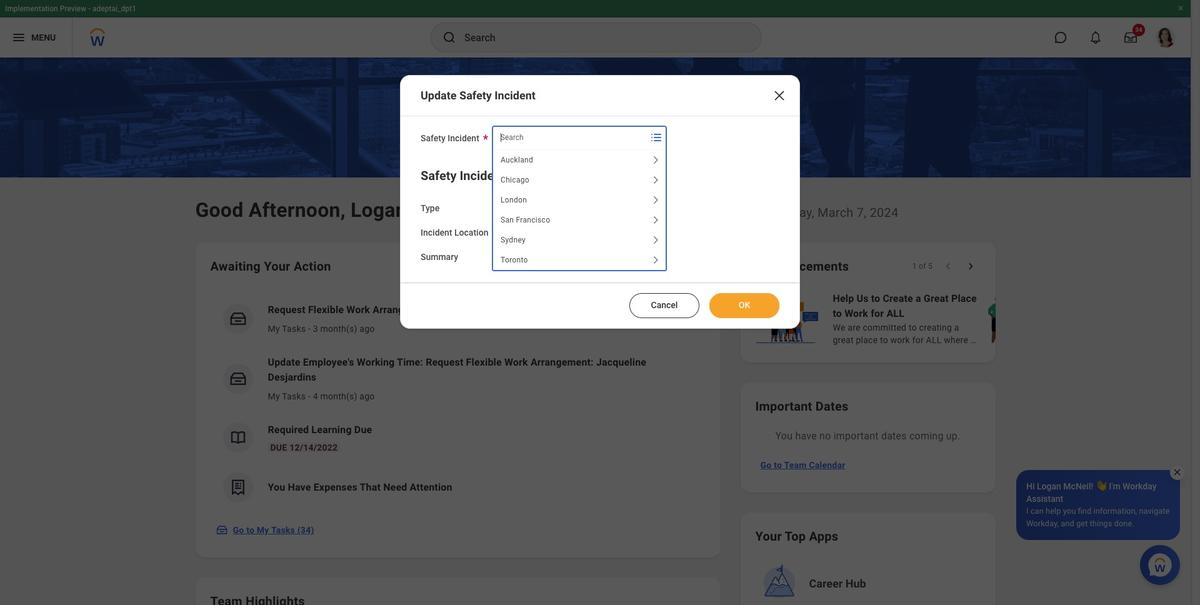 Task type: describe. For each thing, give the bounding box(es) containing it.
summary
[[421, 252, 458, 262]]

0 vertical spatial inbox image
[[229, 310, 247, 328]]

coming
[[910, 430, 944, 442]]

my inside "button"
[[257, 525, 269, 535]]

0 vertical spatial for
[[871, 308, 885, 320]]

inbox large image
[[1125, 31, 1138, 44]]

chicago
[[501, 176, 530, 184]]

0 vertical spatial a
[[916, 293, 922, 305]]

0 vertical spatial arrangement:
[[373, 304, 436, 316]]

request inside update employee's working time: request flexible work arrangement: jacqueline desjardins
[[426, 356, 464, 368]]

my for my tasks - 3 month(s) ago
[[268, 324, 280, 334]]

help us to create a great place to work for all we are committed to creating a great place to work for all where …
[[833, 293, 977, 345]]

find
[[1079, 507, 1092, 516]]

1 horizontal spatial a
[[955, 323, 960, 333]]

employee's
[[303, 356, 354, 368]]

dates
[[882, 430, 907, 442]]

jacqueline inside update employee's working time: request flexible work arrangement: jacqueline desjardins
[[597, 356, 647, 368]]

ago for my tasks - 4 month(s) ago
[[360, 392, 375, 402]]

tasks for 3
[[282, 324, 306, 334]]

chevron right small image for auckland
[[648, 153, 663, 168]]

committed
[[863, 323, 907, 333]]

update employee's working time: request flexible work arrangement: jacqueline desjardins
[[268, 356, 647, 383]]

4
[[313, 392, 318, 402]]

incident location
[[421, 227, 489, 238]]

good afternoon, logan mcneil main content
[[0, 58, 1201, 605]]

chevron right small image for london
[[648, 193, 663, 208]]

implementation preview -   adeptai_dpt1 banner
[[0, 0, 1191, 58]]

arrangement: inside update employee's working time: request flexible work arrangement: jacqueline desjardins
[[531, 356, 594, 368]]

dashboard expenses image
[[229, 478, 247, 497]]

1 horizontal spatial all
[[927, 335, 942, 345]]

3
[[313, 324, 318, 334]]

that
[[360, 482, 381, 493]]

can
[[1031, 507, 1044, 516]]

you have expenses that need attention button
[[210, 463, 706, 513]]

march
[[818, 205, 854, 220]]

hi logan mcneil! 👋 i'm workday assistant i can help you find information, navigate workday, and get things done.
[[1027, 482, 1170, 528]]

i
[[1027, 507, 1029, 516]]

us
[[857, 293, 869, 305]]

good
[[195, 198, 244, 222]]

have
[[796, 430, 817, 442]]

month(s) for 3
[[321, 324, 357, 334]]

close environment banner image
[[1178, 4, 1185, 12]]

prompts image
[[649, 130, 664, 145]]

up.
[[947, 430, 961, 442]]

career hub button
[[757, 562, 982, 605]]

of
[[920, 262, 927, 271]]

mcneil
[[412, 198, 477, 222]]

update safety incident dialog
[[400, 75, 801, 329]]

to down committed
[[881, 335, 889, 345]]

london
[[501, 196, 527, 205]]

career hub
[[810, 577, 867, 590]]

preview
[[60, 4, 86, 13]]

information,
[[1094, 507, 1138, 516]]

create
[[883, 293, 914, 305]]

navigate
[[1140, 507, 1170, 516]]

creating
[[920, 323, 953, 333]]

(empty) for incident location
[[501, 227, 532, 238]]

adeptai_dpt1
[[93, 4, 136, 13]]

1 vertical spatial your
[[756, 529, 782, 544]]

2024
[[870, 205, 899, 220]]

work inside update employee's working time: request flexible work arrangement: jacqueline desjardins
[[505, 356, 528, 368]]

safety for safety incident details
[[421, 168, 457, 183]]

you have no important dates coming up.
[[776, 430, 961, 442]]

(34)
[[298, 525, 314, 535]]

location
[[455, 227, 489, 238]]

my for my tasks - 4 month(s) ago
[[268, 392, 280, 402]]

notifications large image
[[1090, 31, 1103, 44]]

0 horizontal spatial flexible
[[308, 304, 344, 316]]

month(s) for 4
[[321, 392, 357, 402]]

go to team calendar button
[[756, 453, 851, 478]]

we
[[833, 323, 846, 333]]

0 vertical spatial safety
[[460, 89, 492, 102]]

0 vertical spatial all
[[887, 308, 905, 320]]

work
[[891, 335, 911, 345]]

tasks inside "button"
[[271, 525, 295, 535]]

team
[[785, 460, 807, 470]]

1
[[913, 262, 918, 271]]

assistant
[[1027, 494, 1064, 504]]

my tasks - 4 month(s) ago
[[268, 392, 375, 402]]

work inside help us to create a great place to work for all we are committed to creating a great place to work for all where …
[[845, 308, 869, 320]]

chevron right small image for san francisco
[[648, 213, 663, 228]]

due 12/14/2022
[[270, 443, 338, 453]]

awaiting your action
[[210, 259, 331, 274]]

update for update employee's working time: request flexible work arrangement: jacqueline desjardins
[[268, 356, 301, 368]]

done.
[[1115, 519, 1135, 528]]

1 vertical spatial for
[[913, 335, 924, 345]]

francisco
[[516, 216, 550, 225]]

required learning due
[[268, 424, 372, 436]]

san
[[501, 216, 514, 225]]

good afternoon, logan mcneil
[[195, 198, 477, 222]]

go to team calendar
[[761, 460, 846, 470]]

san francisco
[[501, 216, 550, 225]]

👋
[[1096, 482, 1107, 492]]

1 of 5
[[913, 262, 933, 271]]

details
[[509, 168, 548, 183]]

update for update safety incident
[[421, 89, 457, 102]]

you for you have no important dates coming up.
[[776, 430, 793, 442]]

hi
[[1027, 482, 1035, 492]]

0 horizontal spatial request
[[268, 304, 306, 316]]

1 vertical spatial due
[[270, 443, 287, 453]]

profile logan mcneil element
[[1149, 24, 1184, 51]]

you
[[1064, 507, 1077, 516]]

chevron right small image for toronto
[[648, 253, 663, 268]]

1 vertical spatial x image
[[1173, 468, 1183, 477]]

i'm
[[1110, 482, 1121, 492]]

great
[[924, 293, 949, 305]]

Safety Incident field
[[493, 126, 647, 149]]

0 vertical spatial your
[[264, 259, 291, 274]]

logan inside hi logan mcneil! 👋 i'm workday assistant i can help you find information, navigate workday, and get things done.
[[1038, 482, 1062, 492]]

attention
[[410, 482, 453, 493]]

your top apps
[[756, 529, 839, 544]]

safety for safety incident
[[421, 133, 446, 143]]

learning
[[312, 424, 352, 436]]

things
[[1090, 519, 1113, 528]]

(empty) for type
[[501, 203, 532, 213]]



Task type: vqa. For each thing, say whether or not it's contained in the screenshot.
You related to You have no important dates coming up.
yes



Task type: locate. For each thing, give the bounding box(es) containing it.
ok button
[[710, 293, 780, 318]]

- inside implementation preview -   adeptai_dpt1 banner
[[88, 4, 91, 13]]

awaiting
[[210, 259, 261, 274]]

dates
[[816, 399, 849, 414]]

my left (34)
[[257, 525, 269, 535]]

2 vertical spatial -
[[308, 392, 311, 402]]

0 horizontal spatial x image
[[772, 88, 787, 103]]

it's thursday, march 7, 2024
[[741, 205, 899, 220]]

inbox image
[[229, 370, 247, 388]]

tasks left (34)
[[271, 525, 295, 535]]

you have expenses that need attention
[[268, 482, 453, 493]]

arrangement:
[[373, 304, 436, 316], [531, 356, 594, 368]]

your left action at the top left of the page
[[264, 259, 291, 274]]

x image
[[772, 88, 787, 103], [1173, 468, 1183, 477]]

all
[[887, 308, 905, 320], [927, 335, 942, 345]]

1 vertical spatial you
[[268, 482, 285, 493]]

go to my tasks (34)
[[233, 525, 314, 535]]

chevron right small image
[[648, 153, 663, 168], [648, 193, 663, 208], [648, 233, 663, 248], [965, 260, 977, 273]]

all down create on the right
[[887, 308, 905, 320]]

update inside dialog
[[421, 89, 457, 102]]

for up committed
[[871, 308, 885, 320]]

go
[[761, 460, 772, 470], [233, 525, 244, 535]]

1 horizontal spatial inbox image
[[229, 310, 247, 328]]

your left top
[[756, 529, 782, 544]]

- for adeptai_dpt1
[[88, 4, 91, 13]]

2 month(s) from the top
[[321, 392, 357, 402]]

0 horizontal spatial desjardins
[[268, 372, 317, 383]]

to
[[872, 293, 881, 305], [833, 308, 842, 320], [909, 323, 917, 333], [881, 335, 889, 345], [774, 460, 782, 470], [247, 525, 255, 535]]

go inside "go to team calendar" button
[[761, 460, 772, 470]]

update
[[421, 89, 457, 102], [268, 356, 301, 368]]

a up where
[[955, 323, 960, 333]]

update up safety incident
[[421, 89, 457, 102]]

2 vertical spatial my
[[257, 525, 269, 535]]

safety down update safety incident
[[421, 133, 446, 143]]

your
[[264, 259, 291, 274], [756, 529, 782, 544]]

chevron left small image
[[942, 260, 955, 273]]

2 (empty) from the top
[[501, 227, 532, 238]]

expenses
[[314, 482, 358, 493]]

safety incident details
[[421, 168, 548, 183]]

important dates
[[756, 399, 849, 414]]

time:
[[397, 356, 423, 368]]

required
[[268, 424, 309, 436]]

safety incident
[[421, 133, 480, 143]]

a
[[916, 293, 922, 305], [955, 323, 960, 333]]

awaiting your action list
[[210, 293, 706, 513]]

desjardins inside update employee's working time: request flexible work arrangement: jacqueline desjardins
[[268, 372, 317, 383]]

go to my tasks (34) button
[[210, 518, 322, 543]]

1 vertical spatial request
[[426, 356, 464, 368]]

my left 3
[[268, 324, 280, 334]]

0 horizontal spatial for
[[871, 308, 885, 320]]

1 horizontal spatial desjardins
[[491, 304, 540, 316]]

desjardins down toronto
[[491, 304, 540, 316]]

1 vertical spatial go
[[233, 525, 244, 535]]

inbox image
[[229, 310, 247, 328], [215, 524, 228, 537]]

my tasks - 3 month(s) ago
[[268, 324, 375, 334]]

(empty) up 'san'
[[501, 203, 532, 213]]

place
[[856, 335, 878, 345]]

1 vertical spatial arrangement:
[[531, 356, 594, 368]]

request right time:
[[426, 356, 464, 368]]

auckland
[[501, 156, 533, 164]]

jacqueline
[[439, 304, 489, 316], [597, 356, 647, 368]]

chevron right small image for sydney
[[648, 233, 663, 248]]

0 vertical spatial my
[[268, 324, 280, 334]]

workday
[[1123, 482, 1157, 492]]

0 vertical spatial go
[[761, 460, 772, 470]]

1 vertical spatial flexible
[[466, 356, 502, 368]]

inbox image left the go to my tasks (34)
[[215, 524, 228, 537]]

0 vertical spatial due
[[354, 424, 372, 436]]

cancel button
[[630, 293, 700, 318]]

logan left type
[[351, 198, 407, 222]]

1 horizontal spatial arrangement:
[[531, 356, 594, 368]]

2 ago from the top
[[360, 392, 375, 402]]

cancel
[[651, 300, 678, 310]]

desjardins up 4
[[268, 372, 317, 383]]

all down creating
[[927, 335, 942, 345]]

1 vertical spatial desjardins
[[268, 372, 317, 383]]

- for 4
[[308, 392, 311, 402]]

logan inside main content
[[351, 198, 407, 222]]

go for go to my tasks (34)
[[233, 525, 244, 535]]

apps
[[810, 529, 839, 544]]

get
[[1077, 519, 1088, 528]]

ok
[[739, 300, 751, 310]]

flexible
[[308, 304, 344, 316], [466, 356, 502, 368]]

inbox image down awaiting
[[229, 310, 247, 328]]

month(s) right 3
[[321, 324, 357, 334]]

…
[[971, 335, 977, 345]]

type
[[421, 203, 440, 213]]

ago down "working"
[[360, 392, 375, 402]]

1 vertical spatial logan
[[1038, 482, 1062, 492]]

0 vertical spatial x image
[[772, 88, 787, 103]]

1 horizontal spatial for
[[913, 335, 924, 345]]

0 vertical spatial you
[[776, 430, 793, 442]]

ago up "working"
[[360, 324, 375, 334]]

0 horizontal spatial due
[[270, 443, 287, 453]]

0 horizontal spatial arrangement:
[[373, 304, 436, 316]]

top
[[785, 529, 806, 544]]

1 vertical spatial -
[[308, 324, 311, 334]]

request flexible work arrangement: jacqueline desjardins
[[268, 304, 540, 316]]

5
[[929, 262, 933, 271]]

1 horizontal spatial logan
[[1038, 482, 1062, 492]]

1 horizontal spatial flexible
[[466, 356, 502, 368]]

0 vertical spatial tasks
[[282, 324, 306, 334]]

1 horizontal spatial due
[[354, 424, 372, 436]]

it's
[[741, 205, 757, 220]]

to right us
[[872, 293, 881, 305]]

0 horizontal spatial work
[[347, 304, 370, 316]]

working
[[357, 356, 395, 368]]

safety incident details group
[[421, 166, 780, 263]]

0 vertical spatial desjardins
[[491, 304, 540, 316]]

important
[[834, 430, 879, 442]]

ago for my tasks - 3 month(s) ago
[[360, 324, 375, 334]]

update left employee's
[[268, 356, 301, 368]]

1 chevron right small image from the top
[[648, 173, 663, 188]]

0 vertical spatial ago
[[360, 324, 375, 334]]

implementation
[[5, 4, 58, 13]]

1 vertical spatial chevron right small image
[[648, 213, 663, 228]]

1 horizontal spatial x image
[[1173, 468, 1183, 477]]

place
[[952, 293, 977, 305]]

no
[[820, 430, 832, 442]]

update safety incident
[[421, 89, 536, 102]]

afternoon,
[[249, 198, 346, 222]]

2 chevron right small image from the top
[[648, 213, 663, 228]]

3 chevron right small image from the top
[[648, 253, 663, 268]]

1 vertical spatial inbox image
[[215, 524, 228, 537]]

announcements list
[[751, 290, 1201, 348]]

2 vertical spatial chevron right small image
[[648, 253, 663, 268]]

1 vertical spatial update
[[268, 356, 301, 368]]

0 vertical spatial flexible
[[308, 304, 344, 316]]

1 vertical spatial month(s)
[[321, 392, 357, 402]]

1 (empty) from the top
[[501, 203, 532, 213]]

logan
[[351, 198, 407, 222], [1038, 482, 1062, 492]]

0 horizontal spatial inbox image
[[215, 524, 228, 537]]

0 horizontal spatial jacqueline
[[439, 304, 489, 316]]

0 horizontal spatial you
[[268, 482, 285, 493]]

inbox image inside go to my tasks (34) "button"
[[215, 524, 228, 537]]

update inside update employee's working time: request flexible work arrangement: jacqueline desjardins
[[268, 356, 301, 368]]

2 horizontal spatial work
[[845, 308, 869, 320]]

1 vertical spatial (empty)
[[501, 227, 532, 238]]

go inside go to my tasks (34) "button"
[[233, 525, 244, 535]]

workday,
[[1027, 519, 1059, 528]]

go down the "dashboard expenses" icon
[[233, 525, 244, 535]]

1 vertical spatial all
[[927, 335, 942, 345]]

1 horizontal spatial jacqueline
[[597, 356, 647, 368]]

- left 3
[[308, 324, 311, 334]]

search image
[[442, 30, 457, 45]]

to up we
[[833, 308, 842, 320]]

1 ago from the top
[[360, 324, 375, 334]]

1 vertical spatial ago
[[360, 392, 375, 402]]

- left 4
[[308, 392, 311, 402]]

action
[[294, 259, 331, 274]]

0 horizontal spatial a
[[916, 293, 922, 305]]

book open image
[[229, 428, 247, 447]]

great
[[833, 335, 854, 345]]

to inside button
[[774, 460, 782, 470]]

due right learning
[[354, 424, 372, 436]]

help
[[833, 293, 855, 305]]

announcements
[[756, 259, 850, 274]]

chevron right small image
[[648, 173, 663, 188], [648, 213, 663, 228], [648, 253, 663, 268]]

2 vertical spatial safety
[[421, 168, 457, 183]]

- right preview
[[88, 4, 91, 13]]

1 horizontal spatial request
[[426, 356, 464, 368]]

0 horizontal spatial update
[[268, 356, 301, 368]]

safety inside group
[[421, 168, 457, 183]]

safety
[[460, 89, 492, 102], [421, 133, 446, 143], [421, 168, 457, 183]]

1 vertical spatial tasks
[[282, 392, 306, 402]]

0 vertical spatial request
[[268, 304, 306, 316]]

tasks left 3
[[282, 324, 306, 334]]

have
[[288, 482, 311, 493]]

where
[[945, 335, 969, 345]]

1 horizontal spatial work
[[505, 356, 528, 368]]

need
[[383, 482, 407, 493]]

chevron right small image for chicago
[[648, 173, 663, 188]]

sydney
[[501, 236, 526, 245]]

1 of 5 status
[[913, 261, 933, 271]]

1 horizontal spatial your
[[756, 529, 782, 544]]

go for go to team calendar
[[761, 460, 772, 470]]

0 vertical spatial (empty)
[[501, 203, 532, 213]]

7,
[[857, 205, 867, 220]]

important
[[756, 399, 813, 414]]

0 horizontal spatial all
[[887, 308, 905, 320]]

help
[[1046, 507, 1062, 516]]

0 vertical spatial -
[[88, 4, 91, 13]]

safety incident details button
[[421, 168, 548, 183]]

to down the "dashboard expenses" icon
[[247, 525, 255, 535]]

0 horizontal spatial logan
[[351, 198, 407, 222]]

my
[[268, 324, 280, 334], [268, 392, 280, 402], [257, 525, 269, 535]]

to up work
[[909, 323, 917, 333]]

1 vertical spatial my
[[268, 392, 280, 402]]

desjardins
[[491, 304, 540, 316], [268, 372, 317, 383]]

to inside "button"
[[247, 525, 255, 535]]

you for you have expenses that need attention
[[268, 482, 285, 493]]

calendar
[[810, 460, 846, 470]]

to left team
[[774, 460, 782, 470]]

go left team
[[761, 460, 772, 470]]

request up my tasks - 3 month(s) ago
[[268, 304, 306, 316]]

logan up assistant on the right
[[1038, 482, 1062, 492]]

month(s) right 4
[[321, 392, 357, 402]]

0 vertical spatial month(s)
[[321, 324, 357, 334]]

- for 3
[[308, 324, 311, 334]]

1 vertical spatial safety
[[421, 133, 446, 143]]

1 month(s) from the top
[[321, 324, 357, 334]]

my up required
[[268, 392, 280, 402]]

thursday,
[[760, 205, 815, 220]]

you inside button
[[268, 482, 285, 493]]

flexible inside update employee's working time: request flexible work arrangement: jacqueline desjardins
[[466, 356, 502, 368]]

0 vertical spatial jacqueline
[[439, 304, 489, 316]]

and
[[1061, 519, 1075, 528]]

12/14/2022
[[290, 443, 338, 453]]

1 horizontal spatial go
[[761, 460, 772, 470]]

toronto
[[501, 256, 528, 265]]

safety up safety incident
[[460, 89, 492, 102]]

0 horizontal spatial go
[[233, 525, 244, 535]]

1 horizontal spatial update
[[421, 89, 457, 102]]

1 horizontal spatial you
[[776, 430, 793, 442]]

due down required
[[270, 443, 287, 453]]

for right work
[[913, 335, 924, 345]]

you left the have
[[268, 482, 285, 493]]

(empty)
[[501, 203, 532, 213], [501, 227, 532, 238]]

0 horizontal spatial your
[[264, 259, 291, 274]]

1 vertical spatial jacqueline
[[597, 356, 647, 368]]

0 vertical spatial logan
[[351, 198, 407, 222]]

tasks
[[282, 324, 306, 334], [282, 392, 306, 402], [271, 525, 295, 535]]

safety up type
[[421, 168, 457, 183]]

0 vertical spatial chevron right small image
[[648, 173, 663, 188]]

tasks for 4
[[282, 392, 306, 402]]

(empty) down 'san'
[[501, 227, 532, 238]]

career
[[810, 577, 843, 590]]

you left have
[[776, 430, 793, 442]]

2 vertical spatial tasks
[[271, 525, 295, 535]]

1 vertical spatial a
[[955, 323, 960, 333]]

0 vertical spatial update
[[421, 89, 457, 102]]

a left "great"
[[916, 293, 922, 305]]

tasks left 4
[[282, 392, 306, 402]]



